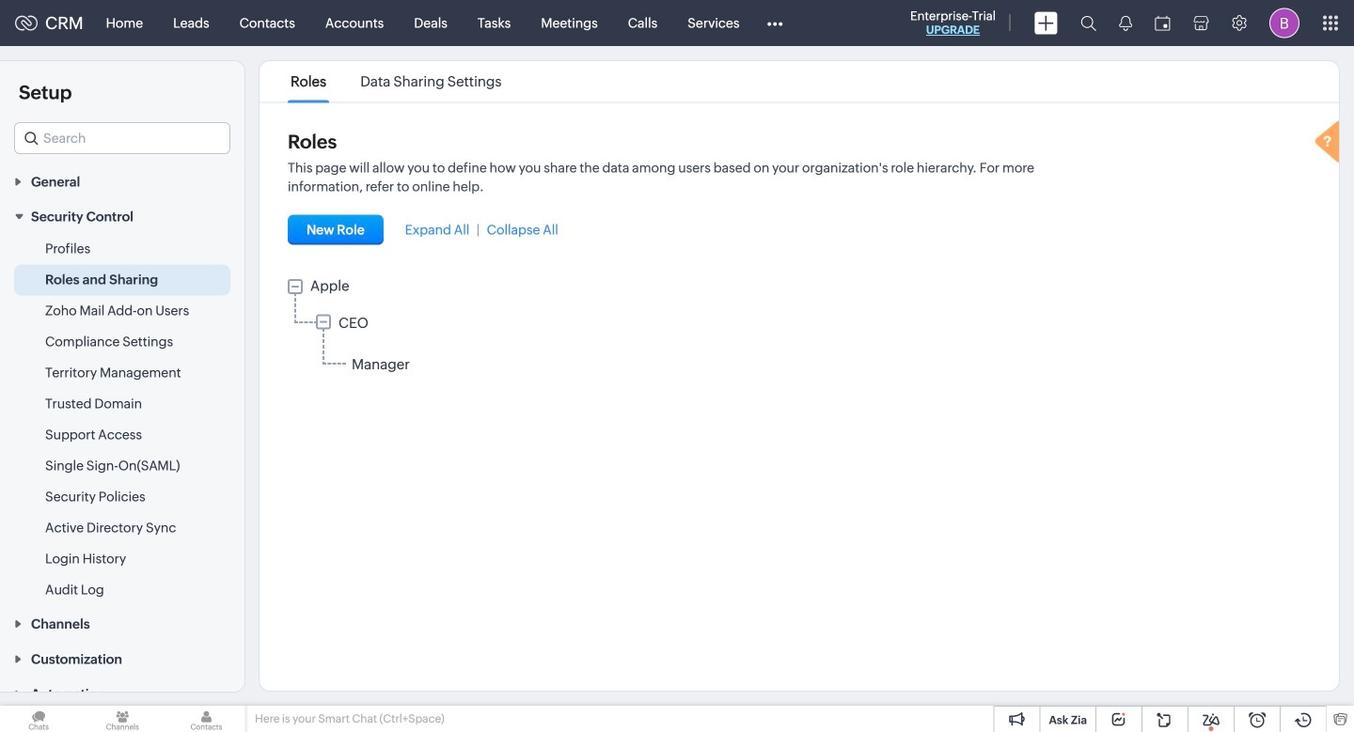 Task type: locate. For each thing, give the bounding box(es) containing it.
None field
[[14, 122, 230, 154]]

Other Modules field
[[755, 8, 795, 38]]

logo image
[[15, 16, 38, 31]]

group
[[288, 278, 1311, 379], [316, 313, 1311, 377]]

search image
[[1081, 15, 1097, 31]]

contacts image
[[168, 706, 245, 733]]

list
[[274, 61, 519, 102]]

channels image
[[84, 706, 161, 733]]

signals image
[[1119, 15, 1132, 31]]

region
[[0, 234, 245, 606]]

signals element
[[1108, 0, 1144, 46]]

create menu image
[[1034, 12, 1058, 34]]

profile image
[[1270, 8, 1300, 38]]



Task type: vqa. For each thing, say whether or not it's contained in the screenshot.
'Calendar' icon
yes



Task type: describe. For each thing, give the bounding box(es) containing it.
Search text field
[[15, 123, 229, 153]]

search element
[[1069, 0, 1108, 46]]

profile element
[[1258, 0, 1311, 46]]

chats image
[[0, 706, 77, 733]]

create menu element
[[1023, 0, 1069, 46]]

help image
[[1311, 118, 1349, 169]]

calendar image
[[1155, 16, 1171, 31]]



